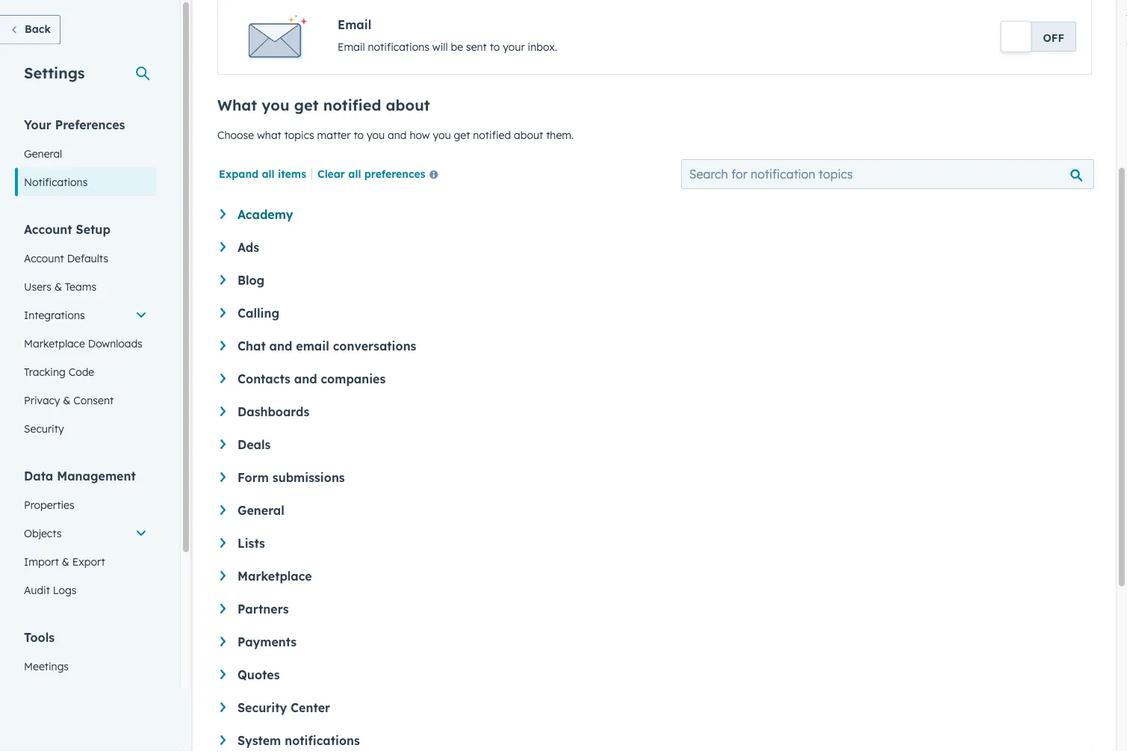 Task type: locate. For each thing, give the bounding box(es) containing it.
&
[[54, 280, 62, 293], [63, 394, 71, 407], [62, 555, 69, 568]]

and right chat
[[270, 339, 293, 354]]

to right sent
[[490, 40, 500, 53]]

caret image inside partners 'dropdown button'
[[220, 604, 226, 614]]

1 horizontal spatial marketplace
[[238, 569, 312, 584]]

& inside data management element
[[62, 555, 69, 568]]

0 horizontal spatial marketplace
[[24, 337, 85, 350]]

email for email notifications will be sent to your inbox.
[[338, 40, 365, 53]]

users & teams link
[[15, 272, 156, 301]]

2 caret image from the top
[[220, 439, 226, 449]]

general down your
[[24, 147, 62, 160]]

1 vertical spatial about
[[514, 129, 544, 142]]

marketplace button
[[220, 569, 1090, 584]]

1 horizontal spatial notifications
[[368, 40, 430, 53]]

11 caret image from the top
[[220, 735, 226, 745]]

1 vertical spatial notified
[[473, 129, 511, 142]]

2 vertical spatial &
[[62, 555, 69, 568]]

center
[[291, 700, 330, 715]]

form submissions
[[238, 470, 345, 485]]

0 vertical spatial account
[[24, 222, 72, 237]]

0 vertical spatial and
[[388, 129, 407, 142]]

system
[[238, 733, 281, 748]]

notified up matter
[[323, 96, 382, 114]]

items
[[278, 167, 306, 180]]

0 vertical spatial get
[[294, 96, 319, 114]]

caret image inside system notifications "dropdown button"
[[220, 735, 226, 745]]

will
[[433, 40, 448, 53]]

1 account from the top
[[24, 222, 72, 237]]

to right matter
[[354, 129, 364, 142]]

clear
[[318, 167, 345, 180]]

0 horizontal spatial security
[[24, 422, 64, 435]]

caret image for quotes
[[220, 670, 226, 679]]

3 caret image from the top
[[220, 571, 226, 581]]

chat and email conversations
[[238, 339, 417, 354]]

2 email from the top
[[338, 40, 365, 53]]

account setup element
[[15, 221, 156, 443]]

caret image for academy
[[220, 209, 226, 219]]

caret image inside payments dropdown button
[[220, 637, 226, 646]]

caret image
[[220, 275, 226, 285], [220, 439, 226, 449], [220, 571, 226, 581], [220, 637, 226, 646], [220, 670, 226, 679], [220, 703, 226, 712]]

how
[[410, 129, 430, 142]]

1 horizontal spatial you
[[367, 129, 385, 142]]

general
[[24, 147, 62, 160], [238, 503, 285, 518]]

1 horizontal spatial all
[[348, 167, 361, 180]]

security down the privacy
[[24, 422, 64, 435]]

caret image inside marketplace dropdown button
[[220, 571, 226, 581]]

you up what
[[262, 96, 290, 114]]

account for account setup
[[24, 222, 72, 237]]

downloads
[[88, 337, 143, 350]]

caret image inside calling dropdown button
[[220, 308, 226, 318]]

payments button
[[220, 635, 1090, 650]]

5 caret image from the top
[[220, 670, 226, 679]]

& right the privacy
[[63, 394, 71, 407]]

1 caret image from the top
[[220, 275, 226, 285]]

properties link
[[15, 491, 156, 519]]

caret image inside security center dropdown button
[[220, 703, 226, 712]]

caret image for form submissions
[[220, 472, 226, 482]]

2 account from the top
[[24, 252, 64, 265]]

caret image inside quotes dropdown button
[[220, 670, 226, 679]]

3 caret image from the top
[[220, 308, 226, 318]]

6 caret image from the top
[[220, 703, 226, 712]]

1 horizontal spatial general
[[238, 503, 285, 518]]

all right clear
[[348, 167, 361, 180]]

get right how
[[454, 129, 470, 142]]

2 horizontal spatial you
[[433, 129, 451, 142]]

general inside "link"
[[24, 147, 62, 160]]

inbox.
[[528, 40, 557, 53]]

to
[[490, 40, 500, 53], [354, 129, 364, 142]]

10 caret image from the top
[[220, 604, 226, 614]]

1 vertical spatial account
[[24, 252, 64, 265]]

notifications for email
[[368, 40, 430, 53]]

audit logs
[[24, 583, 77, 596]]

code
[[69, 365, 94, 378]]

you
[[262, 96, 290, 114], [367, 129, 385, 142], [433, 129, 451, 142]]

marketplace down "integrations"
[[24, 337, 85, 350]]

0 horizontal spatial get
[[294, 96, 319, 114]]

lists button
[[220, 536, 1090, 551]]

1 all from the left
[[262, 167, 275, 180]]

tracking code
[[24, 365, 94, 378]]

caret image for deals
[[220, 439, 226, 449]]

clear all preferences
[[318, 167, 426, 180]]

marketplace for marketplace
[[238, 569, 312, 584]]

companies
[[321, 371, 386, 386]]

import & export
[[24, 555, 105, 568]]

you up "clear all preferences"
[[367, 129, 385, 142]]

0 horizontal spatial about
[[386, 96, 430, 114]]

& right users
[[54, 280, 62, 293]]

1 email from the top
[[338, 17, 372, 32]]

1 vertical spatial general
[[238, 503, 285, 518]]

caret image inside contacts and companies dropdown button
[[220, 374, 226, 383]]

9 caret image from the top
[[220, 538, 226, 548]]

4 caret image from the top
[[220, 637, 226, 646]]

sent
[[466, 40, 487, 53]]

0 vertical spatial marketplace
[[24, 337, 85, 350]]

security for security center
[[238, 700, 287, 715]]

blog
[[238, 273, 265, 288]]

Search for notification topics search field
[[682, 159, 1095, 189]]

0 horizontal spatial all
[[262, 167, 275, 180]]

2 vertical spatial and
[[294, 371, 317, 386]]

1 vertical spatial email
[[338, 40, 365, 53]]

2 caret image from the top
[[220, 242, 226, 252]]

notified
[[323, 96, 382, 114], [473, 129, 511, 142]]

6 caret image from the top
[[220, 407, 226, 416]]

system notifications button
[[220, 733, 1090, 748]]

notifications
[[368, 40, 430, 53], [285, 733, 360, 748]]

1 vertical spatial to
[[354, 129, 364, 142]]

marketplace inside account setup element
[[24, 337, 85, 350]]

0 vertical spatial general
[[24, 147, 62, 160]]

caret image inside "academy" dropdown button
[[220, 209, 226, 219]]

security link
[[15, 414, 156, 443]]

1 vertical spatial notifications
[[285, 733, 360, 748]]

1 caret image from the top
[[220, 209, 226, 219]]

& left 'export'
[[62, 555, 69, 568]]

5 caret image from the top
[[220, 374, 226, 383]]

2 all from the left
[[348, 167, 361, 180]]

caret image for calling
[[220, 308, 226, 318]]

email notifications will be sent to your inbox.
[[338, 40, 557, 53]]

academy
[[238, 207, 293, 222]]

lists
[[238, 536, 265, 551]]

1 vertical spatial &
[[63, 394, 71, 407]]

caret image inside "ads" dropdown button
[[220, 242, 226, 252]]

1 vertical spatial marketplace
[[238, 569, 312, 584]]

caret image inside blog dropdown button
[[220, 275, 226, 285]]

payments
[[238, 635, 297, 650]]

and for chat and email conversations
[[270, 339, 293, 354]]

tracking code link
[[15, 358, 156, 386]]

0 vertical spatial notifications
[[368, 40, 430, 53]]

0 vertical spatial security
[[24, 422, 64, 435]]

1 vertical spatial get
[[454, 129, 470, 142]]

0 vertical spatial email
[[338, 17, 372, 32]]

0 horizontal spatial general
[[24, 147, 62, 160]]

security inside security link
[[24, 422, 64, 435]]

chat and email conversations button
[[220, 339, 1090, 354]]

and
[[388, 129, 407, 142], [270, 339, 293, 354], [294, 371, 317, 386]]

off
[[1044, 31, 1065, 44]]

marketplace up partners
[[238, 569, 312, 584]]

about left them.
[[514, 129, 544, 142]]

security for security
[[24, 422, 64, 435]]

account up account defaults
[[24, 222, 72, 237]]

expand
[[219, 167, 259, 180]]

1 horizontal spatial and
[[294, 371, 317, 386]]

notifications left will
[[368, 40, 430, 53]]

setup
[[76, 222, 110, 237]]

marketplace for marketplace downloads
[[24, 337, 85, 350]]

quotes
[[238, 667, 280, 682]]

logs
[[53, 583, 77, 596]]

you right how
[[433, 129, 451, 142]]

all inside button
[[348, 167, 361, 180]]

caret image for contacts and companies
[[220, 374, 226, 383]]

ads
[[238, 240, 259, 255]]

caret image inside deals dropdown button
[[220, 439, 226, 449]]

0 horizontal spatial and
[[270, 339, 293, 354]]

and left how
[[388, 129, 407, 142]]

caret image inside "general" "dropdown button"
[[220, 505, 226, 515]]

get up topics
[[294, 96, 319, 114]]

and for contacts and companies
[[294, 371, 317, 386]]

8 caret image from the top
[[220, 505, 226, 515]]

security
[[24, 422, 64, 435], [238, 700, 287, 715]]

account for account defaults
[[24, 252, 64, 265]]

blog button
[[220, 273, 1090, 288]]

back
[[25, 22, 51, 36]]

integrations button
[[15, 301, 156, 329]]

account up users
[[24, 252, 64, 265]]

marketplace
[[24, 337, 85, 350], [238, 569, 312, 584]]

caret image inside chat and email conversations dropdown button
[[220, 341, 226, 350]]

all for expand
[[262, 167, 275, 180]]

and down email
[[294, 371, 317, 386]]

dashboards button
[[220, 404, 1090, 419]]

about up how
[[386, 96, 430, 114]]

1 vertical spatial security
[[238, 700, 287, 715]]

caret image inside dashboards dropdown button
[[220, 407, 226, 416]]

contacts
[[238, 371, 291, 386]]

security up system
[[238, 700, 287, 715]]

marketplace downloads
[[24, 337, 143, 350]]

security center
[[238, 700, 330, 715]]

4 caret image from the top
[[220, 341, 226, 350]]

import
[[24, 555, 59, 568]]

teams
[[65, 280, 96, 293]]

1 horizontal spatial security
[[238, 700, 287, 715]]

notifications down center at the bottom left
[[285, 733, 360, 748]]

caret image
[[220, 209, 226, 219], [220, 242, 226, 252], [220, 308, 226, 318], [220, 341, 226, 350], [220, 374, 226, 383], [220, 407, 226, 416], [220, 472, 226, 482], [220, 505, 226, 515], [220, 538, 226, 548], [220, 604, 226, 614], [220, 735, 226, 745]]

notified left them.
[[473, 129, 511, 142]]

what you get notified about
[[218, 96, 430, 114]]

all left items
[[262, 167, 275, 180]]

system notifications
[[238, 733, 360, 748]]

tracking
[[24, 365, 66, 378]]

0 horizontal spatial you
[[262, 96, 290, 114]]

0 vertical spatial notified
[[323, 96, 382, 114]]

expand all items button
[[219, 167, 306, 180]]

1 horizontal spatial about
[[514, 129, 544, 142]]

caret image inside form submissions dropdown button
[[220, 472, 226, 482]]

0 horizontal spatial notifications
[[285, 733, 360, 748]]

1 vertical spatial and
[[270, 339, 293, 354]]

choose
[[218, 129, 254, 142]]

7 caret image from the top
[[220, 472, 226, 482]]

submissions
[[273, 470, 345, 485]]

your
[[503, 40, 525, 53]]

0 vertical spatial to
[[490, 40, 500, 53]]

0 vertical spatial &
[[54, 280, 62, 293]]

general down "form"
[[238, 503, 285, 518]]

caret image inside lists "dropdown button"
[[220, 538, 226, 548]]

audit logs link
[[15, 576, 156, 604]]



Task type: describe. For each thing, give the bounding box(es) containing it.
caret image for security center
[[220, 703, 226, 712]]

choose what topics matter to you and how you get notified about them.
[[218, 129, 574, 142]]

data
[[24, 468, 53, 483]]

ads button
[[220, 240, 1090, 255]]

objects
[[24, 527, 62, 540]]

privacy
[[24, 394, 60, 407]]

settings
[[24, 63, 85, 82]]

0 vertical spatial about
[[386, 96, 430, 114]]

general link
[[15, 139, 156, 168]]

partners
[[238, 602, 289, 617]]

them.
[[546, 129, 574, 142]]

consent
[[73, 394, 114, 407]]

your preferences element
[[15, 116, 156, 196]]

tools
[[24, 630, 55, 645]]

privacy & consent
[[24, 394, 114, 407]]

your
[[24, 117, 51, 132]]

privacy & consent link
[[15, 386, 156, 414]]

objects button
[[15, 519, 156, 547]]

1 horizontal spatial to
[[490, 40, 500, 53]]

integrations
[[24, 308, 85, 321]]

account setup
[[24, 222, 110, 237]]

meetings link
[[15, 652, 156, 681]]

be
[[451, 40, 463, 53]]

users & teams
[[24, 280, 96, 293]]

conversations
[[333, 339, 417, 354]]

caret image for dashboards
[[220, 407, 226, 416]]

tools element
[[15, 629, 156, 751]]

contacts and companies
[[238, 371, 386, 386]]

& for export
[[62, 555, 69, 568]]

form submissions button
[[220, 470, 1090, 485]]

form
[[238, 470, 269, 485]]

caret image for payments
[[220, 637, 226, 646]]

caret image for system notifications
[[220, 735, 226, 745]]

notifications
[[24, 175, 88, 188]]

preferences
[[55, 117, 125, 132]]

partners button
[[220, 602, 1090, 617]]

account defaults link
[[15, 244, 156, 272]]

email for email
[[338, 17, 372, 32]]

caret image for chat and email conversations
[[220, 341, 226, 350]]

deals button
[[220, 437, 1090, 452]]

marketplace downloads link
[[15, 329, 156, 358]]

account defaults
[[24, 252, 108, 265]]

& for consent
[[63, 394, 71, 407]]

notifications link
[[15, 168, 156, 196]]

academy button
[[220, 207, 1090, 222]]

email
[[296, 339, 329, 354]]

matter
[[317, 129, 351, 142]]

chat
[[238, 339, 266, 354]]

0 horizontal spatial to
[[354, 129, 364, 142]]

contacts and companies button
[[220, 371, 1090, 386]]

data management
[[24, 468, 136, 483]]

what
[[257, 129, 282, 142]]

2 horizontal spatial and
[[388, 129, 407, 142]]

dashboards
[[238, 404, 310, 419]]

your preferences
[[24, 117, 125, 132]]

all for clear
[[348, 167, 361, 180]]

management
[[57, 468, 136, 483]]

deals
[[238, 437, 271, 452]]

caret image for blog
[[220, 275, 226, 285]]

what
[[218, 96, 257, 114]]

security center button
[[220, 700, 1090, 715]]

0 horizontal spatial notified
[[323, 96, 382, 114]]

1 horizontal spatial get
[[454, 129, 470, 142]]

caret image for partners
[[220, 604, 226, 614]]

caret image for marketplace
[[220, 571, 226, 581]]

general button
[[220, 503, 1090, 518]]

import & export link
[[15, 547, 156, 576]]

1 horizontal spatial notified
[[473, 129, 511, 142]]

calling
[[238, 306, 280, 321]]

data management element
[[15, 468, 156, 604]]

preferences
[[365, 167, 426, 180]]

expand all items
[[219, 167, 306, 180]]

topics
[[285, 129, 314, 142]]

export
[[72, 555, 105, 568]]

back link
[[0, 15, 60, 44]]

clear all preferences button
[[318, 166, 444, 184]]

quotes button
[[220, 667, 1090, 682]]

properties
[[24, 498, 74, 511]]

caret image for ads
[[220, 242, 226, 252]]

& for teams
[[54, 280, 62, 293]]

calling button
[[220, 306, 1090, 321]]

audit
[[24, 583, 50, 596]]

caret image for lists
[[220, 538, 226, 548]]

caret image for general
[[220, 505, 226, 515]]

notifications for system
[[285, 733, 360, 748]]

meetings
[[24, 660, 69, 673]]



Task type: vqa. For each thing, say whether or not it's contained in the screenshot.
Value's Overall rating meter
no



